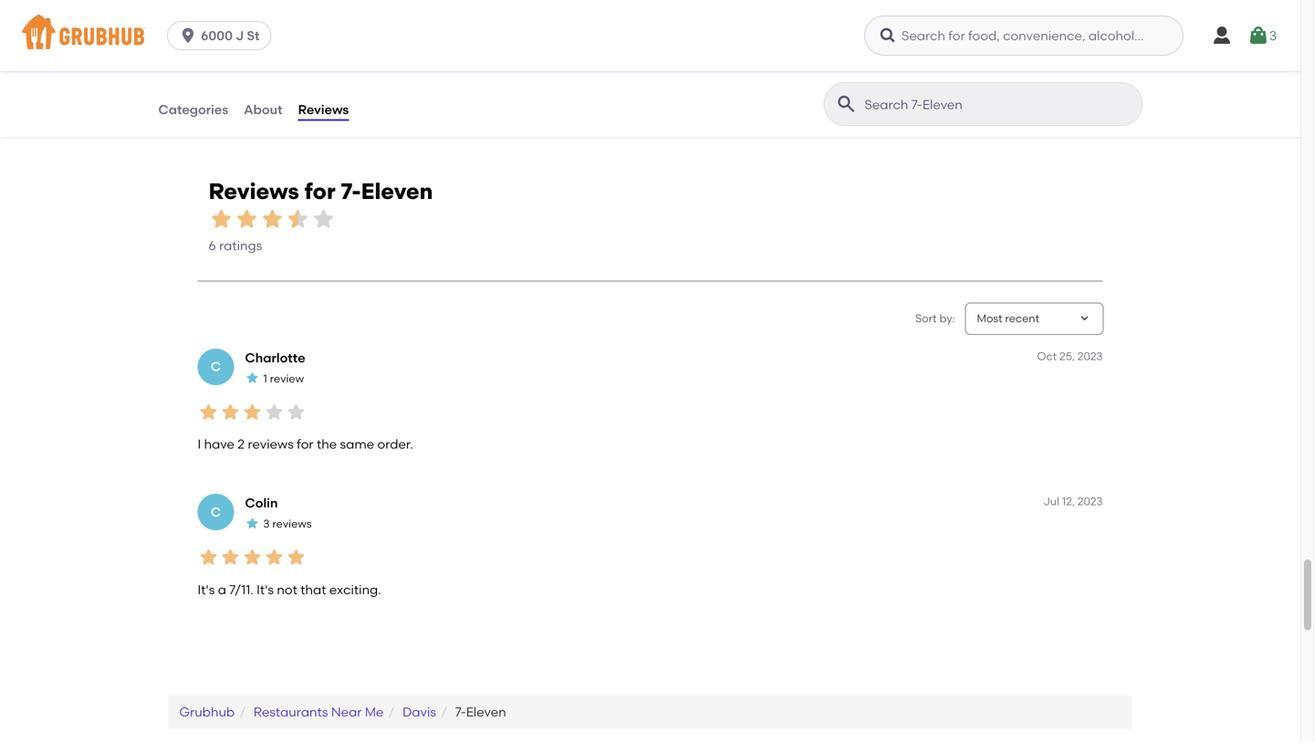 Task type: vqa. For each thing, say whether or not it's contained in the screenshot.
Search 7-Eleven search field
yes



Task type: describe. For each thing, give the bounding box(es) containing it.
3 reviews
[[263, 517, 312, 531]]

2 $2.99 from the left
[[510, 78, 537, 92]]

order.
[[378, 437, 413, 452]]

min for ihop
[[219, 63, 238, 76]]

c for charlotte
[[211, 359, 221, 375]]

chicken
[[862, 39, 906, 53]]

7-eleven link
[[455, 705, 507, 720]]

25–40 min $3.49 delivery
[[837, 63, 907, 92]]

2 25–40 from the left
[[510, 63, 542, 76]]

1 horizontal spatial eleven
[[466, 705, 507, 720]]

reviews for reviews
[[298, 102, 349, 117]]

2 min from the left
[[545, 63, 565, 76]]

svg image
[[879, 26, 898, 45]]

25,
[[1060, 350, 1076, 363]]

near
[[331, 705, 362, 720]]

Search for food, convenience, alcohol... search field
[[865, 16, 1184, 56]]

i have 2 reviews for the same order.
[[198, 437, 413, 452]]

i
[[198, 437, 201, 452]]

svg image for 3
[[1248, 25, 1270, 47]]

1 it's from the left
[[198, 582, 215, 598]]

exciting.
[[330, 582, 381, 598]]

2 it's from the left
[[257, 582, 274, 598]]

a
[[218, 582, 226, 598]]

6000
[[201, 28, 233, 43]]

davis
[[403, 705, 436, 720]]

st
[[247, 28, 260, 43]]

sort
[[916, 312, 937, 325]]

2 25–40 min $2.99 delivery from the left
[[510, 63, 581, 92]]

have
[[204, 437, 235, 452]]

subscription pass image
[[184, 39, 202, 54]]

restaurants near me link
[[254, 705, 384, 720]]

chili's
[[837, 16, 880, 33]]

same
[[340, 437, 375, 452]]

delivery for ihop
[[213, 78, 254, 92]]

review
[[270, 372, 304, 385]]

the
[[317, 437, 337, 452]]

chili's link
[[837, 14, 1117, 35]]

davis link
[[403, 705, 436, 720]]

restaurants
[[254, 705, 328, 720]]

caret down icon image
[[1078, 311, 1092, 326]]

delivery for chili's
[[866, 78, 907, 92]]

min for chili's
[[871, 63, 891, 76]]

oct 25, 2023
[[1038, 350, 1103, 363]]

1 horizontal spatial 7-
[[455, 705, 466, 720]]

about button
[[243, 71, 284, 137]]

charlotte
[[245, 350, 306, 366]]

jul
[[1044, 495, 1060, 508]]

ratings for 6 ratings
[[219, 238, 262, 254]]

0 vertical spatial reviews
[[248, 437, 294, 452]]

reviews for 7-eleven
[[209, 178, 433, 205]]

reviews for reviews for 7-eleven
[[209, 178, 299, 205]]

78
[[1057, 82, 1071, 98]]

0 horizontal spatial eleven
[[361, 178, 433, 205]]

categories
[[158, 102, 228, 117]]



Task type: locate. For each thing, give the bounding box(es) containing it.
0 horizontal spatial $2.99
[[184, 78, 211, 92]]

$2.99
[[184, 78, 211, 92], [510, 78, 537, 92]]

eleven
[[361, 178, 433, 205], [466, 705, 507, 720]]

3 delivery from the left
[[866, 78, 907, 92]]

12,
[[1063, 495, 1076, 508]]

min inside 25–40 min $3.49 delivery
[[871, 63, 891, 76]]

reviews inside button
[[298, 102, 349, 117]]

grubhub
[[179, 705, 235, 720]]

jul 12, 2023
[[1044, 495, 1103, 508]]

sort by:
[[916, 312, 956, 325]]

ratings right 78 on the top right of the page
[[1074, 82, 1117, 98]]

0 horizontal spatial 7-
[[341, 178, 361, 205]]

it's left not
[[257, 582, 274, 598]]

25–40 for chili's
[[837, 63, 868, 76]]

1 vertical spatial ratings
[[219, 238, 262, 254]]

1 horizontal spatial $2.99
[[510, 78, 537, 92]]

for left the
[[297, 437, 314, 452]]

3
[[1270, 28, 1277, 43], [263, 517, 270, 531]]

2 2023 from the top
[[1078, 495, 1103, 508]]

c
[[211, 359, 221, 375], [211, 504, 221, 520]]

1 review
[[263, 372, 304, 385]]

1 vertical spatial reviews
[[209, 178, 299, 205]]

svg image
[[1212, 25, 1234, 47], [1248, 25, 1270, 47], [179, 26, 197, 45]]

svg image for 6000 j st
[[179, 26, 197, 45]]

1 horizontal spatial 3
[[1270, 28, 1277, 43]]

2023 right 12,
[[1078, 495, 1103, 508]]

2023 right 25,
[[1078, 350, 1103, 363]]

c left 1
[[211, 359, 221, 375]]

0 vertical spatial 2023
[[1078, 350, 1103, 363]]

1 vertical spatial reviews
[[272, 517, 312, 531]]

1 horizontal spatial svg image
[[1212, 25, 1234, 47]]

1 horizontal spatial it's
[[257, 582, 274, 598]]

ihop link
[[184, 14, 465, 35]]

for
[[305, 178, 336, 205], [297, 437, 314, 452]]

me
[[365, 705, 384, 720]]

2023 for it's a 7/11. it's not that exciting.
[[1078, 495, 1103, 508]]

2 horizontal spatial svg image
[[1248, 25, 1270, 47]]

0 horizontal spatial svg image
[[179, 26, 197, 45]]

min
[[219, 63, 238, 76], [545, 63, 565, 76], [871, 63, 891, 76]]

2 c from the top
[[211, 504, 221, 520]]

7-eleven
[[455, 705, 507, 720]]

2023
[[1078, 350, 1103, 363], [1078, 495, 1103, 508]]

recent
[[1006, 312, 1040, 325]]

not
[[277, 582, 298, 598]]

0 horizontal spatial 25–40
[[184, 63, 216, 76]]

2 horizontal spatial min
[[871, 63, 891, 76]]

1 horizontal spatial 25–40
[[510, 63, 542, 76]]

0 vertical spatial 7-
[[341, 178, 361, 205]]

0 horizontal spatial delivery
[[213, 78, 254, 92]]

most
[[977, 312, 1003, 325]]

$3.49
[[837, 78, 863, 92]]

25–40 for ihop
[[184, 63, 216, 76]]

2 horizontal spatial 25–40
[[837, 63, 868, 76]]

ratings right 6
[[219, 238, 262, 254]]

1 vertical spatial eleven
[[466, 705, 507, 720]]

categories button
[[158, 71, 229, 137]]

delivery
[[213, 78, 254, 92], [540, 78, 581, 92], [866, 78, 907, 92]]

it's
[[198, 582, 215, 598], [257, 582, 274, 598]]

magnifying glass icon image
[[836, 93, 858, 115]]

reviews
[[298, 102, 349, 117], [209, 178, 299, 205]]

0 horizontal spatial ratings
[[219, 238, 262, 254]]

1 vertical spatial 3
[[263, 517, 270, 531]]

1 25–40 from the left
[[184, 63, 216, 76]]

0 horizontal spatial min
[[219, 63, 238, 76]]

ratings
[[1074, 82, 1117, 98], [219, 238, 262, 254]]

0 vertical spatial ratings
[[1074, 82, 1117, 98]]

2 delivery from the left
[[540, 78, 581, 92]]

colin
[[245, 495, 278, 511]]

c for colin
[[211, 504, 221, 520]]

25–40 min $2.99 delivery
[[184, 63, 254, 92], [510, 63, 581, 92]]

1 25–40 min $2.99 delivery from the left
[[184, 63, 254, 92]]

svg image inside 3 button
[[1248, 25, 1270, 47]]

0 vertical spatial c
[[211, 359, 221, 375]]

chili's chicken
[[837, 16, 906, 53]]

for down reviews button
[[305, 178, 336, 205]]

Search 7-Eleven search field
[[863, 96, 1137, 113]]

3 min from the left
[[871, 63, 891, 76]]

25–40 inside 25–40 min $3.49 delivery
[[837, 63, 868, 76]]

0 horizontal spatial 25–40 min $2.99 delivery
[[184, 63, 254, 92]]

main navigation navigation
[[0, 0, 1301, 71]]

0 vertical spatial eleven
[[361, 178, 433, 205]]

7-
[[341, 178, 361, 205], [455, 705, 466, 720]]

1 vertical spatial for
[[297, 437, 314, 452]]

restaurants near me
[[254, 705, 384, 720]]

0 horizontal spatial it's
[[198, 582, 215, 598]]

j
[[236, 28, 244, 43]]

0 horizontal spatial 3
[[263, 517, 270, 531]]

reviews right 2
[[248, 437, 294, 452]]

1 horizontal spatial ratings
[[1074, 82, 1117, 98]]

ihop
[[184, 16, 222, 33]]

1 c from the top
[[211, 359, 221, 375]]

reviews button
[[297, 71, 350, 137]]

1 2023 from the top
[[1078, 350, 1103, 363]]

78 ratings
[[1057, 82, 1117, 98]]

it's left a
[[198, 582, 215, 598]]

6000 j st button
[[167, 21, 279, 50]]

2
[[238, 437, 245, 452]]

oct
[[1038, 350, 1057, 363]]

1 vertical spatial 7-
[[455, 705, 466, 720]]

6
[[209, 238, 216, 254]]

that
[[301, 582, 326, 598]]

7/11.
[[229, 582, 254, 598]]

Sort by: field
[[977, 311, 1040, 327]]

1 $2.99 from the left
[[184, 78, 211, 92]]

reviews
[[248, 437, 294, 452], [272, 517, 312, 531]]

3 for 3
[[1270, 28, 1277, 43]]

1 min from the left
[[219, 63, 238, 76]]

2023 for i have 2 reviews for the same order.
[[1078, 350, 1103, 363]]

delivery inside 25–40 min $3.49 delivery
[[866, 78, 907, 92]]

2 horizontal spatial delivery
[[866, 78, 907, 92]]

1 vertical spatial c
[[211, 504, 221, 520]]

1 horizontal spatial 25–40 min $2.99 delivery
[[510, 63, 581, 92]]

6 ratings
[[209, 238, 262, 254]]

reviews down colin
[[272, 517, 312, 531]]

3 inside button
[[1270, 28, 1277, 43]]

reviews right about
[[298, 102, 349, 117]]

about
[[244, 102, 283, 117]]

25–40
[[184, 63, 216, 76], [510, 63, 542, 76], [837, 63, 868, 76]]

6000 j st
[[201, 28, 260, 43]]

1 vertical spatial 2023
[[1078, 495, 1103, 508]]

0 vertical spatial for
[[305, 178, 336, 205]]

1 delivery from the left
[[213, 78, 254, 92]]

most recent
[[977, 312, 1040, 325]]

svg image inside 6000 j st button
[[179, 26, 197, 45]]

grubhub link
[[179, 705, 235, 720]]

star icon image
[[392, 62, 406, 76], [406, 62, 421, 76], [421, 62, 435, 76], [435, 62, 450, 76], [450, 62, 465, 76], [718, 62, 732, 76], [732, 62, 747, 76], [747, 62, 762, 76], [762, 62, 776, 76], [762, 62, 776, 76], [776, 62, 791, 76], [1044, 62, 1059, 76], [1059, 62, 1073, 76], [1073, 62, 1088, 76], [1088, 62, 1103, 76], [1103, 62, 1117, 76], [1103, 62, 1117, 76], [209, 206, 234, 232], [234, 206, 260, 232], [260, 206, 285, 232], [285, 206, 311, 232], [285, 206, 311, 232], [311, 206, 336, 232], [245, 371, 260, 385], [198, 401, 220, 423], [220, 401, 242, 423], [242, 401, 263, 423], [263, 401, 285, 423], [285, 401, 307, 423], [245, 516, 260, 531], [198, 547, 220, 568], [220, 547, 242, 568], [242, 547, 263, 568], [263, 547, 285, 568], [285, 547, 307, 568]]

reviews up 6 ratings
[[209, 178, 299, 205]]

1 horizontal spatial min
[[545, 63, 565, 76]]

1 horizontal spatial delivery
[[540, 78, 581, 92]]

american
[[210, 39, 262, 53]]

3 for 3 reviews
[[263, 517, 270, 531]]

ratings for 78 ratings
[[1074, 82, 1117, 98]]

c left colin
[[211, 504, 221, 520]]

0 vertical spatial 3
[[1270, 28, 1277, 43]]

it's a 7/11. it's not that exciting.
[[198, 582, 381, 598]]

0 vertical spatial reviews
[[298, 102, 349, 117]]

by:
[[940, 312, 956, 325]]

1
[[263, 372, 267, 385]]

3 25–40 from the left
[[837, 63, 868, 76]]

3 button
[[1248, 19, 1277, 52]]



